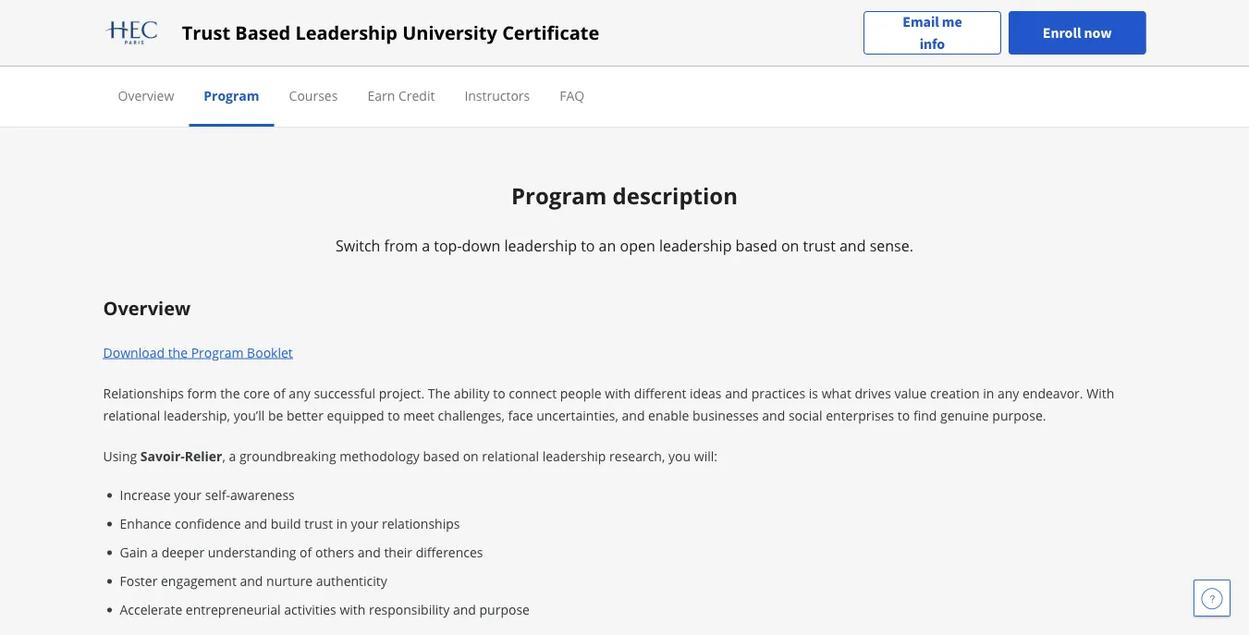 Task type: vqa. For each thing, say whether or not it's contained in the screenshot.
"you'll"
yes



Task type: describe. For each thing, give the bounding box(es) containing it.
entrepreneurial
[[186, 601, 281, 619]]

and inside 'list item'
[[244, 515, 267, 533]]

others
[[315, 544, 354, 561]]

responsibility
[[369, 601, 450, 619]]

purpose
[[480, 601, 530, 619]]

leadership down uncertainties,
[[543, 447, 606, 465]]

and left their
[[358, 544, 381, 561]]

self-
[[205, 487, 230, 504]]

equipped
[[327, 407, 384, 424]]

relationships
[[103, 384, 184, 402]]

program link
[[204, 86, 260, 104]]

faq link
[[560, 86, 585, 104]]

methodology
[[340, 447, 420, 465]]

businesses
[[693, 407, 759, 424]]

savoir-
[[140, 447, 185, 465]]

face
[[508, 407, 533, 424]]

program description
[[512, 181, 738, 211]]

to left an
[[581, 236, 595, 256]]

in inside relationships form the core of any successful project. the ability to connect people with different ideas and practices is what drives value creation in any endeavor. with relational leadership, you'll be better equipped to meet challenges, face uncertainties, and enable businesses and social enterprises to find genuine purpose.
[[983, 384, 995, 402]]

the inside relationships form the core of any successful project. the ability to connect people with different ideas and practices is what drives value creation in any endeavor. with relational leadership, you'll be better equipped to meet challenges, face uncertainties, and enable businesses and social enterprises to find genuine purpose.
[[220, 384, 240, 402]]

from
[[384, 236, 418, 256]]

gain a deeper understanding of others and their differences
[[120, 544, 483, 561]]

download
[[103, 344, 165, 361]]

2 any from the left
[[998, 384, 1020, 402]]

foster engagement and nurture authenticity list item
[[120, 572, 1147, 591]]

groundbreaking
[[240, 447, 336, 465]]

their
[[384, 544, 413, 561]]

endeavor.
[[1023, 384, 1084, 402]]

differences
[[416, 544, 483, 561]]

meet
[[404, 407, 435, 424]]

using
[[103, 447, 137, 465]]

faq
[[560, 86, 585, 104]]

with inside list item
[[340, 601, 366, 619]]

build
[[271, 515, 301, 533]]

ideas
[[690, 384, 722, 402]]

drives
[[855, 384, 892, 402]]

relier
[[185, 447, 222, 465]]

program for program 'link'
[[204, 86, 260, 104]]

relationships form the core of any successful project. the ability to connect people with different ideas and practices is what drives value creation in any endeavor. with relational leadership, you'll be better equipped to meet challenges, face uncertainties, and enable businesses and social enterprises to find genuine purpose.
[[103, 384, 1115, 424]]

top-
[[434, 236, 462, 256]]

enroll
[[1043, 24, 1082, 42]]

download the program booklet link
[[103, 344, 293, 361]]

nurture
[[266, 573, 313, 590]]

and down practices at the bottom right of the page
[[762, 407, 786, 424]]

email me info
[[903, 12, 963, 53]]

using savoir-relier , a groundbreaking methodology based on relational leadership research, you will:
[[103, 447, 718, 465]]

accelerate
[[120, 601, 182, 619]]

overview inside certificate menu element
[[118, 86, 174, 104]]

enroll now button
[[1009, 11, 1147, 55]]

foster engagement and nurture authenticity
[[120, 573, 387, 590]]

accelerate entrepreneurial activities with responsibility and purpose
[[120, 601, 530, 619]]

courses
[[289, 86, 338, 104]]

better
[[287, 407, 324, 424]]

1 any from the left
[[289, 384, 311, 402]]

trust
[[182, 20, 230, 45]]

increase
[[120, 487, 171, 504]]

research,
[[610, 447, 665, 465]]

authenticity
[[316, 573, 387, 590]]

,
[[222, 447, 226, 465]]

you
[[669, 447, 691, 465]]

practices
[[752, 384, 806, 402]]

instructors
[[465, 86, 530, 104]]

project.
[[379, 384, 425, 402]]

enhance confidence and build trust in your relationships
[[120, 515, 460, 533]]

connect
[[509, 384, 557, 402]]

description
[[613, 181, 738, 211]]

1 horizontal spatial based
[[736, 236, 778, 256]]

based
[[235, 20, 291, 45]]

booklet
[[247, 344, 293, 361]]

trust based leadership university certificate
[[182, 20, 600, 45]]

email
[[903, 12, 939, 31]]

earn credit
[[368, 86, 435, 104]]

awareness
[[230, 487, 295, 504]]

enhance confidence and build trust in your relationships list item
[[120, 514, 1147, 534]]

credit
[[399, 86, 435, 104]]

genuine
[[941, 407, 989, 424]]

different
[[634, 384, 687, 402]]

is
[[809, 384, 819, 402]]

of for understanding
[[300, 544, 312, 561]]

will:
[[694, 447, 718, 465]]

be
[[268, 407, 283, 424]]

with inside relationships form the core of any successful project. the ability to connect people with different ideas and practices is what drives value creation in any endeavor. with relational leadership, you'll be better equipped to meet challenges, face uncertainties, and enable businesses and social enterprises to find genuine purpose.
[[605, 384, 631, 402]]

earn credit link
[[368, 86, 435, 104]]

download the program booklet
[[103, 344, 293, 361]]

university
[[403, 20, 498, 45]]

uncertainties,
[[537, 407, 619, 424]]

sense.
[[870, 236, 914, 256]]

instructors link
[[465, 86, 530, 104]]

to down project.
[[388, 407, 400, 424]]

trust inside 'list item'
[[305, 515, 333, 533]]

0 vertical spatial on
[[782, 236, 800, 256]]

switch
[[336, 236, 381, 256]]

relational inside relationships form the core of any successful project. the ability to connect people with different ideas and practices is what drives value creation in any endeavor. with relational leadership, you'll be better equipped to meet challenges, face uncertainties, and enable businesses and social enterprises to find genuine purpose.
[[103, 407, 160, 424]]

your inside 'list item'
[[351, 515, 379, 533]]



Task type: locate. For each thing, give the bounding box(es) containing it.
what
[[822, 384, 852, 402]]

confidence
[[175, 515, 241, 533]]

core
[[243, 384, 270, 402]]

0 vertical spatial relational
[[103, 407, 160, 424]]

to
[[581, 236, 595, 256], [493, 384, 506, 402], [388, 407, 400, 424], [898, 407, 910, 424]]

and
[[840, 236, 866, 256], [725, 384, 748, 402], [622, 407, 645, 424], [762, 407, 786, 424], [244, 515, 267, 533], [358, 544, 381, 561], [240, 573, 263, 590], [453, 601, 476, 619]]

program up form
[[191, 344, 244, 361]]

2 horizontal spatial a
[[422, 236, 430, 256]]

relationships
[[382, 515, 460, 533]]

you'll
[[234, 407, 265, 424]]

your inside list item
[[174, 487, 202, 504]]

enterprises
[[826, 407, 895, 424]]

1 horizontal spatial your
[[351, 515, 379, 533]]

value
[[895, 384, 927, 402]]

any up better
[[289, 384, 311, 402]]

and down understanding on the left of page
[[240, 573, 263, 590]]

of for core
[[273, 384, 286, 402]]

1 horizontal spatial with
[[605, 384, 631, 402]]

trust left sense.
[[803, 236, 836, 256]]

down
[[462, 236, 501, 256]]

a right the gain
[[151, 544, 158, 561]]

1 horizontal spatial relational
[[482, 447, 539, 465]]

hec paris image
[[103, 18, 160, 48]]

0 horizontal spatial trust
[[305, 515, 333, 533]]

1 vertical spatial with
[[340, 601, 366, 619]]

and left sense.
[[840, 236, 866, 256]]

challenges,
[[438, 407, 505, 424]]

program up an
[[512, 181, 607, 211]]

and up understanding on the left of page
[[244, 515, 267, 533]]

enable
[[649, 407, 689, 424]]

1 vertical spatial a
[[229, 447, 236, 465]]

0 vertical spatial overview
[[118, 86, 174, 104]]

0 horizontal spatial in
[[336, 515, 348, 533]]

help center image
[[1202, 587, 1224, 610]]

any
[[289, 384, 311, 402], [998, 384, 1020, 402]]

to left the find
[[898, 407, 910, 424]]

gain a deeper understanding of others and their differences list item
[[120, 543, 1147, 562]]

1 vertical spatial your
[[351, 515, 379, 533]]

leadership down description
[[659, 236, 732, 256]]

with down authenticity
[[340, 601, 366, 619]]

now
[[1085, 24, 1112, 42]]

program inside certificate menu element
[[204, 86, 260, 104]]

activities
[[284, 601, 336, 619]]

a right the ,
[[229, 447, 236, 465]]

any up purpose.
[[998, 384, 1020, 402]]

leadership,
[[164, 407, 230, 424]]

leadership
[[505, 236, 577, 256], [659, 236, 732, 256], [543, 447, 606, 465]]

of
[[273, 384, 286, 402], [300, 544, 312, 561]]

2 vertical spatial a
[[151, 544, 158, 561]]

relational
[[103, 407, 160, 424], [482, 447, 539, 465]]

0 vertical spatial your
[[174, 487, 202, 504]]

trust right build
[[305, 515, 333, 533]]

0 horizontal spatial the
[[168, 344, 188, 361]]

a inside gain a deeper understanding of others and their differences list item
[[151, 544, 158, 561]]

me
[[942, 12, 963, 31]]

1 vertical spatial trust
[[305, 515, 333, 533]]

to right ability
[[493, 384, 506, 402]]

the right download
[[168, 344, 188, 361]]

0 horizontal spatial relational
[[103, 407, 160, 424]]

1 vertical spatial on
[[463, 447, 479, 465]]

trust
[[803, 236, 836, 256], [305, 515, 333, 533]]

in inside 'list item'
[[336, 515, 348, 533]]

1 horizontal spatial on
[[782, 236, 800, 256]]

0 vertical spatial based
[[736, 236, 778, 256]]

1 vertical spatial of
[[300, 544, 312, 561]]

relational down relationships
[[103, 407, 160, 424]]

0 horizontal spatial with
[[340, 601, 366, 619]]

a
[[422, 236, 430, 256], [229, 447, 236, 465], [151, 544, 158, 561]]

0 horizontal spatial based
[[423, 447, 460, 465]]

gain
[[120, 544, 148, 561]]

creation
[[930, 384, 980, 402]]

1 vertical spatial program
[[512, 181, 607, 211]]

find
[[914, 407, 937, 424]]

leadership right the down
[[505, 236, 577, 256]]

0 vertical spatial in
[[983, 384, 995, 402]]

1 vertical spatial based
[[423, 447, 460, 465]]

program
[[204, 86, 260, 104], [512, 181, 607, 211], [191, 344, 244, 361]]

1 vertical spatial overview
[[103, 295, 191, 321]]

0 horizontal spatial a
[[151, 544, 158, 561]]

info
[[920, 35, 945, 53]]

people
[[560, 384, 602, 402]]

certificate
[[502, 20, 600, 45]]

list
[[111, 486, 1147, 620]]

and up businesses
[[725, 384, 748, 402]]

increase your self-awareness
[[120, 487, 295, 504]]

increase your self-awareness list item
[[120, 486, 1147, 505]]

with right people
[[605, 384, 631, 402]]

0 vertical spatial of
[[273, 384, 286, 402]]

leadership
[[295, 20, 398, 45]]

your left self-
[[174, 487, 202, 504]]

0 vertical spatial a
[[422, 236, 430, 256]]

foster
[[120, 573, 158, 590]]

in
[[983, 384, 995, 402], [336, 515, 348, 533]]

switch from a top-down leadership to an open leadership based on trust and sense.
[[336, 236, 914, 256]]

relational down face on the left bottom of page
[[482, 447, 539, 465]]

in up 'genuine'
[[983, 384, 995, 402]]

an
[[599, 236, 616, 256]]

1 horizontal spatial of
[[300, 544, 312, 561]]

open
[[620, 236, 656, 256]]

1 horizontal spatial the
[[220, 384, 240, 402]]

enhance
[[120, 515, 171, 533]]

0 horizontal spatial your
[[174, 487, 202, 504]]

deeper
[[162, 544, 205, 561]]

based
[[736, 236, 778, 256], [423, 447, 460, 465]]

0 horizontal spatial of
[[273, 384, 286, 402]]

1 horizontal spatial in
[[983, 384, 995, 402]]

program down trust
[[204, 86, 260, 104]]

list containing increase your self-awareness
[[111, 486, 1147, 620]]

enroll now
[[1043, 24, 1112, 42]]

0 horizontal spatial on
[[463, 447, 479, 465]]

understanding
[[208, 544, 296, 561]]

the left core
[[220, 384, 240, 402]]

in up others
[[336, 515, 348, 533]]

0 horizontal spatial any
[[289, 384, 311, 402]]

your up others
[[351, 515, 379, 533]]

earn
[[368, 86, 395, 104]]

1 horizontal spatial trust
[[803, 236, 836, 256]]

overview down "hec paris" image
[[118, 86, 174, 104]]

program for program description
[[512, 181, 607, 211]]

overview up download
[[103, 295, 191, 321]]

0 vertical spatial with
[[605, 384, 631, 402]]

courses link
[[289, 86, 338, 104]]

of left others
[[300, 544, 312, 561]]

engagement
[[161, 573, 237, 590]]

1 horizontal spatial a
[[229, 447, 236, 465]]

with
[[1087, 384, 1115, 402]]

form
[[187, 384, 217, 402]]

overview
[[118, 86, 174, 104], [103, 295, 191, 321]]

a left top-
[[422, 236, 430, 256]]

0 vertical spatial the
[[168, 344, 188, 361]]

2 vertical spatial program
[[191, 344, 244, 361]]

1 vertical spatial relational
[[482, 447, 539, 465]]

purpose.
[[993, 407, 1047, 424]]

1 horizontal spatial any
[[998, 384, 1020, 402]]

and left purpose
[[453, 601, 476, 619]]

of inside gain a deeper understanding of others and their differences list item
[[300, 544, 312, 561]]

of inside relationships form the core of any successful project. the ability to connect people with different ideas and practices is what drives value creation in any endeavor. with relational leadership, you'll be better equipped to meet challenges, face uncertainties, and enable businesses and social enterprises to find genuine purpose.
[[273, 384, 286, 402]]

certificate menu element
[[103, 67, 1147, 127]]

1 vertical spatial the
[[220, 384, 240, 402]]

0 vertical spatial program
[[204, 86, 260, 104]]

and down "different"
[[622, 407, 645, 424]]

successful
[[314, 384, 376, 402]]

of up be
[[273, 384, 286, 402]]

1 vertical spatial in
[[336, 515, 348, 533]]

accelerate entrepreneurial activities with responsibility and purpose list item
[[120, 600, 1147, 620]]

social
[[789, 407, 823, 424]]

overview link
[[118, 86, 174, 104]]

0 vertical spatial trust
[[803, 236, 836, 256]]

ability
[[454, 384, 490, 402]]



